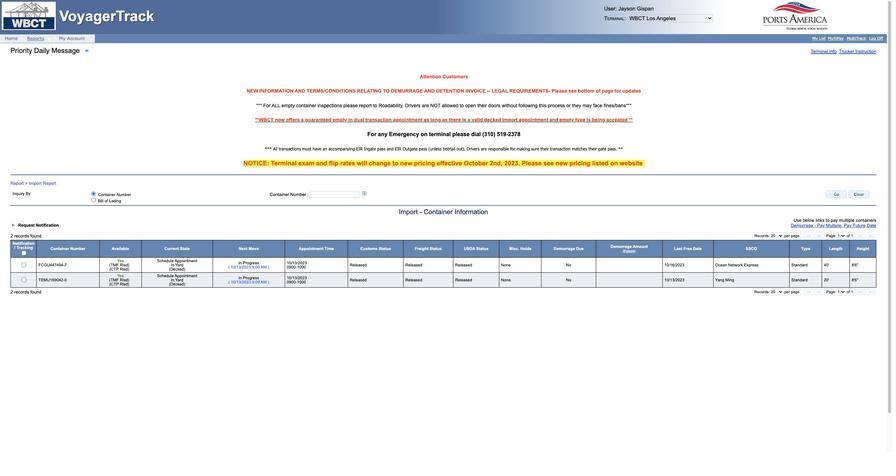 Task type: vqa. For each thing, say whether or not it's contained in the screenshot.
reserved.
no



Task type: describe. For each thing, give the bounding box(es) containing it.
status for customs status
[[379, 247, 391, 251]]

freight
[[415, 247, 429, 251]]

( for temu169042-0
[[229, 280, 230, 285]]

2023.
[[505, 160, 521, 167]]

process
[[548, 103, 566, 108]]

0 vertical spatial please
[[344, 103, 358, 108]]

1 horizontal spatial their
[[541, 147, 549, 151]]

free
[[684, 247, 693, 251]]

0 vertical spatial appointment
[[299, 247, 324, 251]]

list
[[820, 36, 827, 41]]

0 horizontal spatial empty
[[282, 103, 295, 108]]

links
[[816, 218, 825, 223]]

1 vertical spatial notification
[[13, 242, 35, 246]]

1 vertical spatial on
[[611, 160, 619, 167]]

standard for 20'
[[792, 278, 808, 282]]

report
[[359, 103, 372, 108]]

new information and terms/conditions relating to demurrage and detention invoice -- legal requirements- please see bottom of page for updates
[[247, 88, 642, 94]]

2 of 1 from the top
[[847, 290, 854, 294]]

0 horizontal spatial terminal
[[271, 160, 297, 167]]

this
[[539, 103, 547, 108]]

2 horizontal spatial primary image
[[858, 289, 864, 295]]

(tmf rlsd) for temu169042-0
[[109, 278, 129, 282]]

pay
[[832, 218, 839, 223]]

attention customers
[[420, 74, 469, 79]]

fcgu447494-7
[[38, 263, 67, 267]]

demurrage for amount
[[611, 245, 632, 249]]

1 vertical spatial drivers
[[467, 147, 480, 151]]

schedule appointment in yard (decked) for temu169042-0
[[157, 274, 197, 287]]

october
[[464, 160, 488, 167]]

1 vertical spatial for
[[368, 131, 377, 137]]

ssco
[[746, 247, 758, 251]]

0 vertical spatial notification
[[36, 223, 59, 228]]

schedule for fcgu447494-7
[[157, 259, 174, 263]]

1 and from the left
[[295, 88, 306, 94]]

1000 for fcgu447494-7
[[297, 265, 306, 270]]

change
[[369, 160, 391, 167]]

yang
[[716, 278, 725, 282]]

1 vertical spatial date
[[694, 247, 702, 251]]

trucker instruction
[[840, 49, 877, 54]]

open
[[466, 103, 476, 108]]

2 records: from the top
[[755, 290, 770, 294]]

0 vertical spatial for
[[264, 103, 271, 108]]

0
[[65, 278, 67, 282]]

my list multipay multitrack log off
[[813, 36, 884, 41]]

8'6" for 40'
[[853, 263, 859, 267]]

notification / tracking
[[13, 242, 35, 250]]

am for fcgu447494-7
[[261, 265, 267, 270]]

(decked) for fcgu447494-7
[[169, 267, 185, 272]]

(tmf rlsd) for fcgu447494-7
[[109, 263, 129, 267]]

to right report at the left top of the page
[[374, 103, 378, 108]]

for any emergency on terminal please dial (310) 519-2378
[[368, 131, 521, 137]]

am for temu169042-0
[[261, 280, 267, 285]]

9:00 for fcgu447494-7
[[252, 265, 260, 270]]

website
[[620, 160, 643, 167]]

(future)
[[623, 250, 636, 253]]

0 horizontal spatial container number
[[50, 247, 86, 251]]

length
[[830, 247, 843, 251]]

*** for *** all transactions must have an accompanying eir ingate pass and eir outgate pass (unless bobtail out). drivers are responsible for making sure their transaction matches their gate pass. **
[[265, 147, 272, 151]]

clear button
[[849, 191, 870, 199]]

dual
[[354, 117, 364, 123]]

0 vertical spatial and
[[550, 117, 559, 123]]

0 vertical spatial import
[[29, 181, 42, 186]]

inquiry by
[[13, 192, 30, 196]]

to right change
[[393, 160, 399, 167]]

yang ming
[[716, 278, 735, 282]]

jayson
[[619, 5, 636, 11]]

2378
[[509, 131, 521, 137]]

without
[[502, 103, 518, 108]]

container up 7
[[50, 247, 69, 251]]

decked
[[485, 117, 501, 123]]

0 vertical spatial for
[[615, 88, 622, 94]]

bill of lading
[[97, 199, 121, 204]]

user: jayson gispan
[[605, 5, 654, 11]]

schedule appointment in yard (decked) for fcgu447494-7
[[157, 259, 197, 272]]

info
[[830, 49, 838, 54]]

1 2 records found from the top
[[10, 234, 41, 239]]

2 2 records found from the top
[[10, 290, 41, 295]]

priority daily message
[[10, 47, 84, 54]]

notice:
[[244, 160, 269, 167]]

type
[[802, 247, 811, 251]]

1 2 from the top
[[10, 234, 13, 239]]

now
[[275, 117, 285, 123]]

2 eir from the left
[[395, 147, 402, 151]]

in progress ( 10/13/2023 9:00 am ) for fcgu447494-7
[[229, 261, 269, 270]]

yard for temu169042-0
[[175, 278, 184, 282]]

1 horizontal spatial empty
[[333, 117, 347, 123]]

yes for temu169042-0
[[117, 274, 124, 278]]

below
[[804, 218, 815, 223]]

0 horizontal spatial transaction
[[366, 117, 392, 123]]

rates
[[341, 160, 356, 167]]

2 per page from the top
[[784, 290, 800, 294]]

multiple
[[840, 218, 855, 223]]

2 a from the left
[[468, 117, 471, 123]]

ocean network express
[[716, 263, 759, 267]]

height
[[858, 247, 870, 251]]

0 horizontal spatial **
[[619, 147, 624, 151]]

reports
[[27, 36, 44, 41]]

2 pay from the left
[[845, 223, 852, 228]]

import
[[503, 117, 518, 123]]

progress for temu169042-0
[[243, 276, 259, 280]]

demurrage for due
[[554, 247, 575, 251]]

report >     import report
[[10, 181, 56, 186]]

instruction
[[856, 49, 877, 54]]

new
[[247, 88, 258, 94]]

outgate
[[403, 147, 418, 151]]

1 records from the top
[[14, 234, 29, 239]]

demurrage due
[[554, 247, 584, 251]]

20'
[[825, 278, 830, 282]]

time
[[325, 247, 334, 251]]

0 vertical spatial see
[[569, 88, 577, 94]]

roadability.
[[379, 103, 404, 108]]

yes for fcgu447494-7
[[117, 259, 124, 263]]

**wbct
[[255, 117, 274, 123]]

0 horizontal spatial number
[[70, 247, 86, 251]]

due
[[577, 247, 584, 251]]

9:00 for temu169042-0
[[252, 280, 260, 285]]

0 horizontal spatial on
[[421, 131, 428, 137]]

0900- for temu169042-0
[[287, 280, 297, 285]]

go button
[[827, 191, 848, 199]]

2 page: from the top
[[827, 290, 837, 294]]

2 pricing from the left
[[570, 160, 591, 167]]

bobtail
[[443, 147, 456, 151]]

1 a from the left
[[301, 117, 304, 123]]

0 horizontal spatial drivers
[[405, 103, 421, 108]]

0 horizontal spatial for
[[511, 147, 516, 151]]

inspections
[[318, 103, 342, 108]]

1 horizontal spatial import
[[399, 209, 418, 216]]

progress for fcgu447494-7
[[243, 261, 259, 265]]

10/13/2023 0900-1000 for 7
[[287, 261, 307, 270]]

2 new from the left
[[556, 160, 568, 167]]

1 pay from the left
[[818, 223, 826, 228]]

exam
[[299, 160, 315, 167]]

next
[[239, 247, 248, 251]]

status for freight status
[[430, 247, 442, 251]]

1 1 from the top
[[852, 234, 854, 238]]

ingate
[[364, 147, 376, 151]]

usda
[[464, 247, 476, 251]]

as there
[[443, 117, 461, 123]]

1 appointment from the left
[[393, 117, 423, 123]]

2 and from the left
[[425, 88, 435, 94]]

(ctp rlsd) for temu169042-0
[[110, 282, 129, 287]]

information
[[455, 209, 489, 216]]

responsible
[[489, 147, 509, 151]]

no for 10/13/2023
[[567, 278, 572, 282]]

2 1 from the top
[[852, 290, 854, 294]]

) for temu169042-0
[[268, 280, 269, 285]]

last
[[675, 247, 683, 251]]

reports link
[[22, 35, 54, 43]]

2 horizontal spatial their
[[589, 147, 598, 151]]

container up bill of lading
[[98, 193, 116, 197]]

account
[[67, 36, 85, 41]]

1 is from the left
[[463, 117, 467, 123]]

2 records from the top
[[14, 290, 29, 295]]

will
[[357, 160, 367, 167]]

1 pass from the left
[[378, 147, 386, 151]]

1 horizontal spatial primary image
[[817, 233, 823, 239]]

effective
[[437, 160, 463, 167]]

bill
[[98, 199, 104, 204]]

my list link
[[812, 36, 828, 41]]

move
[[249, 247, 259, 251]]

2 is from the left
[[587, 117, 591, 123]]

making
[[517, 147, 530, 151]]

requirements-
[[510, 88, 551, 94]]

to inside the use below links to pay multiple containers demurrage - pay multiple, pay future date
[[827, 218, 830, 223]]

flip
[[329, 160, 339, 167]]

2 appointment from the left
[[519, 117, 549, 123]]

terminal:
[[605, 15, 628, 21]]

1 vertical spatial please
[[522, 160, 542, 167]]

request
[[18, 223, 35, 228]]

matches
[[572, 147, 588, 151]]

1 horizontal spatial number
[[117, 193, 131, 197]]

as
[[424, 117, 430, 123]]

sure
[[532, 147, 540, 151]]

1 vertical spatial page
[[792, 234, 800, 238]]

valid
[[472, 117, 483, 123]]

tracking
[[16, 246, 33, 250]]

1 page: from the top
[[827, 234, 837, 238]]

1 horizontal spatial and
[[387, 147, 394, 151]]



Task type: locate. For each thing, give the bounding box(es) containing it.
appointment up emergency
[[393, 117, 423, 123]]

eir
[[356, 147, 363, 151], [395, 147, 402, 151]]

please
[[344, 103, 358, 108], [453, 131, 470, 137]]

1 yes from the top
[[117, 259, 124, 263]]

)
[[268, 265, 269, 270], [268, 280, 269, 285]]

2 pass from the left
[[419, 147, 427, 151]]

page: down demurrage - pay multiple, pay future date link
[[827, 234, 837, 238]]

1 eir from the left
[[356, 147, 363, 151]]

( for fcgu447494-7
[[229, 265, 230, 270]]

eir left ingate
[[356, 147, 363, 151]]

2 horizontal spatial status
[[477, 247, 489, 251]]

2 8'6" from the top
[[853, 278, 859, 282]]

1 per page from the top
[[784, 234, 800, 238]]

fcgu447494-
[[38, 263, 65, 267]]

** right pass.
[[619, 147, 624, 151]]

next move
[[239, 247, 259, 251]]

8'6" right "20'"
[[853, 278, 859, 282]]

notification
[[36, 223, 59, 228], [13, 242, 35, 246]]

7
[[65, 263, 67, 267]]

0 horizontal spatial please
[[344, 103, 358, 108]]

1 found from the top
[[30, 234, 41, 239]]

please up process
[[552, 88, 568, 94]]

container
[[270, 192, 289, 198], [98, 193, 116, 197], [424, 209, 453, 216], [50, 247, 69, 251]]

status right freight
[[430, 247, 442, 251]]

2 records found down temu169042-
[[10, 290, 41, 295]]

1 0900- from the top
[[287, 265, 297, 270]]

date right free
[[694, 247, 702, 251]]

0 vertical spatial per
[[785, 234, 791, 238]]

2 2 from the top
[[10, 290, 13, 295]]

1 vertical spatial for
[[511, 147, 516, 151]]

container
[[296, 103, 317, 108]]

1 horizontal spatial eir
[[395, 147, 402, 151]]

ocean
[[716, 263, 728, 267]]

to left open
[[460, 103, 464, 108]]

1 horizontal spatial my
[[813, 36, 819, 41]]

3 status from the left
[[477, 247, 489, 251]]

is right type
[[587, 117, 591, 123]]

2 records found up "notification / tracking"
[[10, 234, 41, 239]]

1 horizontal spatial status
[[430, 247, 442, 251]]

in progress ( 10/13/2023 9:00 am ) for temu169042-0
[[229, 276, 269, 285]]

1 horizontal spatial appointment
[[519, 117, 549, 123]]

) for fcgu447494-7
[[268, 265, 269, 270]]

my up message
[[59, 36, 66, 41]]

records: up ssco
[[755, 234, 770, 238]]

0 horizontal spatial is
[[463, 117, 467, 123]]

0 vertical spatial **
[[630, 117, 633, 123]]

all
[[273, 147, 278, 151]]

standard for 40'
[[792, 263, 808, 267]]

is right as there
[[463, 117, 467, 123]]

2 none from the top
[[502, 278, 511, 282]]

on right listed
[[611, 160, 619, 167]]

on
[[421, 131, 428, 137], [611, 160, 619, 167]]

container number up 7
[[50, 247, 86, 251]]

yes (tmf rlsd) (ctp rlsd) for 7
[[109, 259, 132, 272]]

emergency
[[389, 131, 420, 137]]

0 horizontal spatial my
[[59, 36, 66, 41]]

0 vertical spatial 1000
[[297, 265, 306, 270]]

updates
[[623, 88, 642, 94]]

any
[[378, 131, 388, 137]]

2 vertical spatial page
[[792, 290, 800, 294]]

to left pay on the top of the page
[[827, 218, 830, 223]]

drivers
[[405, 103, 421, 108], [467, 147, 480, 151]]

information
[[260, 88, 294, 94]]

1 vertical spatial transaction
[[551, 147, 571, 151]]

** right accepted
[[630, 117, 633, 123]]

2 am from the top
[[261, 280, 267, 285]]

terminal down transactions at the left
[[271, 160, 297, 167]]

0 vertical spatial no
[[567, 263, 572, 267]]

0 horizontal spatial ***
[[256, 103, 262, 108]]

current
[[165, 247, 179, 251]]

1 vertical spatial 0900-
[[287, 280, 297, 285]]

report right the >
[[43, 181, 56, 186]]

multitrack
[[848, 36, 867, 41]]

*** left all
[[265, 147, 272, 151]]

yard for fcgu447494-7
[[175, 263, 184, 267]]

1 horizontal spatial notification
[[36, 223, 59, 228]]

1 vertical spatial (
[[229, 280, 230, 285]]

1 vertical spatial page:
[[827, 290, 837, 294]]

their right open
[[478, 103, 487, 108]]

(ctp rlsd) for fcgu447494-7
[[110, 267, 129, 272]]

pricing
[[414, 160, 435, 167], [570, 160, 591, 167]]

0 horizontal spatial are
[[422, 103, 429, 108]]

and up container
[[295, 88, 306, 94]]

1 vertical spatial yard
[[175, 278, 184, 282]]

1 horizontal spatial see
[[569, 88, 577, 94]]

demurrage amount (future)
[[611, 245, 648, 253]]

2 no from the top
[[567, 278, 572, 282]]

date right future
[[868, 223, 877, 228]]

0 horizontal spatial pricing
[[414, 160, 435, 167]]

1 horizontal spatial transaction
[[551, 147, 571, 151]]

1 vertical spatial are
[[481, 147, 487, 151]]

0 horizontal spatial appointment
[[393, 117, 423, 123]]

2 9:00 from the top
[[252, 280, 260, 285]]

pay
[[818, 223, 826, 228], [845, 223, 852, 228]]

appointment for fcgu447494-7
[[175, 259, 197, 263]]

(decked) for temu169042-0
[[169, 282, 185, 287]]

None radio
[[92, 198, 96, 203]]

schedule for temu169042-0
[[157, 274, 174, 278]]

and down any
[[387, 147, 394, 151]]

10/16/2023
[[665, 263, 685, 267]]

1 vertical spatial container number
[[50, 247, 86, 251]]

in
[[239, 261, 242, 265], [171, 263, 174, 267], [239, 276, 242, 280], [171, 278, 174, 282]]

0 horizontal spatial see
[[544, 160, 554, 167]]

my for my account
[[59, 36, 66, 41]]

1 vertical spatial 2
[[10, 290, 13, 295]]

2 ) from the top
[[268, 280, 269, 285]]

1 progress from the top
[[243, 261, 259, 265]]

type
[[576, 117, 586, 123]]

dial
[[472, 131, 481, 137]]

may
[[583, 103, 592, 108]]

0 horizontal spatial pass
[[378, 147, 386, 151]]

1 vertical spatial (decked)
[[169, 282, 185, 287]]

per page
[[784, 234, 800, 238], [784, 290, 800, 294]]

detention
[[436, 88, 465, 94]]

available
[[112, 247, 129, 251]]

0 vertical spatial of 1
[[847, 234, 854, 238]]

(
[[229, 265, 230, 270], [229, 280, 230, 285]]

status right customs
[[379, 247, 391, 251]]

1
[[852, 234, 854, 238], [852, 290, 854, 294]]

0 vertical spatial (
[[229, 265, 230, 270]]

for left all
[[264, 103, 271, 108]]

terminal down "my list" link
[[812, 49, 829, 54]]

demurrage up (future) on the right of page
[[611, 245, 632, 249]]

0 vertical spatial standard
[[792, 263, 808, 267]]

pay left future
[[845, 223, 852, 228]]

2 in progress ( 10/13/2023 9:00 am ) from the top
[[229, 276, 269, 285]]

demurrage inside demurrage amount (future)
[[611, 245, 632, 249]]

listed
[[593, 160, 609, 167]]

appointment time
[[299, 247, 334, 251]]

standard left "20'"
[[792, 278, 808, 282]]

pricing down the matches
[[570, 160, 591, 167]]

2 horizontal spatial empty
[[560, 117, 574, 123]]

are left not
[[422, 103, 429, 108]]

yes (tmf rlsd) (ctp rlsd)
[[109, 259, 132, 272], [109, 274, 132, 287]]

2 found from the top
[[30, 290, 41, 295]]

2 10/13/2023 0900-1000 from the top
[[287, 276, 307, 285]]

container number up "lading"
[[97, 193, 131, 197]]

no for 10/16/2023
[[567, 263, 572, 267]]

1 horizontal spatial date
[[868, 223, 877, 228]]

for left making on the top of the page
[[511, 147, 516, 151]]

0 horizontal spatial status
[[379, 247, 391, 251]]

0 vertical spatial 2 records found
[[10, 234, 41, 239]]

notice: terminal exam and flip rates will change to new pricing effective october 2nd, 2023. please see new pricing listed on website
[[244, 160, 645, 167]]

0900- for fcgu447494-7
[[287, 265, 297, 270]]

eir left outgate
[[395, 147, 402, 151]]

2 progress from the top
[[243, 276, 259, 280]]

terminal inside terminal info link
[[812, 49, 829, 54]]

0 horizontal spatial pay
[[818, 223, 826, 228]]

demurrage inside the use below links to pay multiple containers demurrage - pay multiple, pay future date
[[792, 223, 814, 228]]

0 vertical spatial 9:00
[[252, 265, 260, 270]]

appointment
[[393, 117, 423, 123], [519, 117, 549, 123]]

1 vertical spatial **
[[619, 147, 624, 151]]

2 yard from the top
[[175, 278, 184, 282]]

demurrage left 'links'
[[792, 223, 814, 228]]

0 vertical spatial yes (tmf rlsd) (ctp rlsd)
[[109, 259, 132, 272]]

0 horizontal spatial new
[[401, 160, 413, 167]]

1 standard from the top
[[792, 263, 808, 267]]

2 yes from the top
[[117, 274, 124, 278]]

2 0900- from the top
[[287, 280, 297, 285]]

their right sure
[[541, 147, 549, 151]]

1 ) from the top
[[268, 265, 269, 270]]

0 vertical spatial (tmf rlsd)
[[109, 263, 129, 267]]

(future) link
[[623, 249, 636, 253]]

0 vertical spatial yard
[[175, 263, 184, 267]]

0 vertical spatial none
[[502, 263, 511, 267]]

pass left (unless
[[419, 147, 427, 151]]

None text field
[[310, 192, 360, 198]]

0 vertical spatial page:
[[827, 234, 837, 238]]

notification right request
[[36, 223, 59, 228]]

*** all transactions must have an accompanying eir ingate pass and eir outgate pass (unless bobtail out). drivers are responsible for making sure their transaction matches their gate pass. **
[[265, 147, 624, 151]]

my for my list multipay multitrack log off
[[813, 36, 819, 41]]

None radio
[[92, 192, 96, 197]]

2nd,
[[490, 160, 503, 167]]

1 vertical spatial per
[[785, 290, 791, 294]]

standard
[[792, 263, 808, 267], [792, 278, 808, 282]]

my left "list"
[[813, 36, 819, 41]]

none for 10/16/2023
[[502, 263, 511, 267]]

2 horizontal spatial demurrage
[[792, 223, 814, 228]]

1 vertical spatial (tmf rlsd)
[[109, 278, 129, 282]]

empty right all
[[282, 103, 295, 108]]

1 horizontal spatial for
[[615, 88, 622, 94]]

2 horizontal spatial number
[[291, 192, 306, 198]]

drivers down demurrage
[[405, 103, 421, 108]]

have
[[313, 147, 322, 151]]

terminal info
[[812, 49, 838, 54]]

my inside "link"
[[59, 36, 66, 41]]

a
[[301, 117, 304, 123], [468, 117, 471, 123]]

1 new from the left
[[401, 160, 413, 167]]

1 report from the left
[[10, 181, 24, 186]]

user:
[[605, 5, 618, 11]]

transaction up any
[[366, 117, 392, 123]]

1 vertical spatial 9:00
[[252, 280, 260, 285]]

please down sure
[[522, 160, 542, 167]]

1 horizontal spatial drivers
[[467, 147, 480, 151]]

status for usda status
[[477, 247, 489, 251]]

records: down the express
[[755, 290, 770, 294]]

8'6" down height
[[853, 263, 859, 267]]

1 horizontal spatial container number
[[97, 193, 131, 197]]

1 none from the top
[[502, 263, 511, 267]]

pass right ingate
[[378, 147, 386, 151]]

lading
[[109, 199, 121, 204]]

please up in
[[344, 103, 358, 108]]

1 vertical spatial import
[[399, 209, 418, 216]]

1 no from the top
[[567, 263, 572, 267]]

1 10/13/2023 0900-1000 from the top
[[287, 261, 307, 270]]

0 vertical spatial page
[[602, 88, 614, 94]]

1 horizontal spatial for
[[368, 131, 377, 137]]

transaction
[[366, 117, 392, 123], [551, 147, 571, 151]]

0 horizontal spatial primary image
[[806, 289, 812, 295]]

1 horizontal spatial ***
[[265, 147, 272, 151]]

temu169042-0
[[38, 278, 67, 282]]

10/13/2023
[[287, 261, 307, 265], [231, 265, 251, 270], [287, 276, 307, 280], [665, 278, 685, 282], [231, 280, 251, 285]]

2 (tmf rlsd) from the top
[[109, 278, 129, 282]]

for
[[264, 103, 271, 108], [368, 131, 377, 137]]

2 yes (tmf rlsd) (ctp rlsd) from the top
[[109, 274, 132, 287]]

10/13/2023 0900-1000
[[287, 261, 307, 270], [287, 276, 307, 285]]

container left information
[[424, 209, 453, 216]]

1 status from the left
[[379, 247, 391, 251]]

1 records: from the top
[[755, 234, 770, 238]]

inquiry
[[13, 192, 25, 196]]

None checkbox
[[22, 263, 26, 268]]

on down as
[[421, 131, 428, 137]]

1 vertical spatial appointment
[[175, 259, 197, 263]]

pricing down (unless
[[414, 160, 435, 167]]

released
[[350, 263, 367, 267], [406, 263, 423, 267], [456, 263, 473, 267], [350, 278, 367, 282], [406, 278, 423, 282], [456, 278, 473, 282]]

a left "valid"
[[468, 117, 471, 123]]

1 ( from the top
[[229, 265, 230, 270]]

2 status from the left
[[430, 247, 442, 251]]

- inside the use below links to pay multiple containers demurrage - pay multiple, pay future date
[[815, 223, 817, 228]]

1 vertical spatial yes (tmf rlsd) (ctp rlsd)
[[109, 274, 132, 287]]

1 schedule from the top
[[157, 259, 174, 263]]

pass
[[378, 147, 386, 151], [419, 147, 427, 151]]

for left updates
[[615, 88, 622, 94]]

1 per from the top
[[785, 234, 791, 238]]

1 in progress ( 10/13/2023 9:00 am ) from the top
[[229, 261, 269, 270]]

1 horizontal spatial pricing
[[570, 160, 591, 167]]

0 horizontal spatial report
[[10, 181, 24, 186]]

1 (decked) from the top
[[169, 267, 185, 272]]

by
[[26, 192, 30, 196]]

transaction left the matches
[[551, 147, 571, 151]]

empty left type
[[560, 117, 574, 123]]

drivers right out).
[[467, 147, 480, 151]]

none for 10/13/2023
[[502, 278, 511, 282]]

0 vertical spatial (decked)
[[169, 267, 185, 272]]

page: down "20'"
[[827, 290, 837, 294]]

my account
[[59, 36, 85, 41]]

1 (ctp rlsd) from the top
[[110, 267, 129, 272]]

None checkbox
[[22, 251, 26, 256], [22, 278, 26, 283], [22, 251, 26, 256], [22, 278, 26, 283]]

progress
[[243, 261, 259, 265], [243, 276, 259, 280]]

terminal info link
[[812, 47, 838, 55]]

1 (tmf rlsd) from the top
[[109, 263, 129, 267]]

container left the :
[[270, 192, 289, 198]]

1 vertical spatial and
[[387, 147, 394, 151]]

a right "offers"
[[301, 117, 304, 123]]

pay left the multiple,
[[818, 223, 826, 228]]

usda status
[[464, 247, 489, 251]]

found
[[30, 234, 41, 239], [30, 290, 41, 295]]

10/13/2023 0900-1000 for 0
[[287, 276, 307, 285]]

2 per from the top
[[785, 290, 791, 294]]

1 vertical spatial ***
[[265, 147, 272, 151]]

2 ( from the top
[[229, 280, 230, 285]]

must
[[303, 147, 312, 151]]

1 am from the top
[[261, 265, 267, 270]]

1 pricing from the left
[[414, 160, 435, 167]]

(310)
[[483, 131, 496, 137]]

import - container information
[[399, 209, 489, 216]]

primary image
[[817, 233, 823, 239], [806, 289, 812, 295], [858, 289, 864, 295]]

0 vertical spatial please
[[552, 88, 568, 94]]

1 9:00 from the top
[[252, 265, 260, 270]]

1 horizontal spatial a
[[468, 117, 471, 123]]

2 report from the left
[[43, 181, 56, 186]]

and down process
[[550, 117, 559, 123]]

notification down request
[[13, 242, 35, 246]]

amount
[[633, 245, 648, 249]]

*** for *** for all empty container inspections please report to roadability. drivers are not allowed to open their doors without following this process or they may face fines/bans***
[[256, 103, 262, 108]]

accepted
[[607, 117, 628, 123]]

primary image
[[806, 233, 812, 239], [858, 233, 864, 239], [869, 233, 875, 239], [817, 289, 823, 295], [869, 289, 875, 295]]

their left gate
[[589, 147, 598, 151]]

they
[[573, 103, 582, 108]]

0 vertical spatial date
[[868, 223, 877, 228]]

being
[[593, 117, 606, 123]]

1 vertical spatial none
[[502, 278, 511, 282]]

1 of 1 from the top
[[847, 234, 854, 238]]

report left the >
[[10, 181, 24, 186]]

0 vertical spatial container number
[[97, 193, 131, 197]]

current state
[[165, 247, 190, 251]]

0 vertical spatial records
[[14, 234, 29, 239]]

found down temu169042-
[[30, 290, 41, 295]]

1 vertical spatial please
[[453, 131, 470, 137]]

status right usda
[[477, 247, 489, 251]]

attention
[[420, 74, 442, 79]]

1 yard from the top
[[175, 263, 184, 267]]

standard down type
[[792, 263, 808, 267]]

1 8'6" from the top
[[853, 263, 859, 267]]

0 vertical spatial yes
[[117, 259, 124, 263]]

0 horizontal spatial their
[[478, 103, 487, 108]]

0 vertical spatial are
[[422, 103, 429, 108]]

1 1000 from the top
[[297, 265, 306, 270]]

*** up **wbct
[[256, 103, 262, 108]]

and left "flip"
[[316, 160, 328, 167]]

multiple,
[[827, 223, 843, 228]]

0 vertical spatial 0900-
[[287, 265, 297, 270]]

accompanying
[[329, 147, 355, 151]]

8'6" for 20'
[[853, 278, 859, 282]]

report
[[10, 181, 24, 186], [43, 181, 56, 186]]

container number
[[97, 193, 131, 197], [50, 247, 86, 251]]

appointment down following
[[519, 117, 549, 123]]

and down the attention at the top left of page
[[425, 88, 435, 94]]

to
[[374, 103, 378, 108], [460, 103, 464, 108], [393, 160, 399, 167], [827, 218, 830, 223]]

0 vertical spatial schedule appointment in yard (decked)
[[157, 259, 197, 272]]

invoice
[[466, 88, 486, 94]]

0 vertical spatial transaction
[[366, 117, 392, 123]]

1 vertical spatial (ctp rlsd)
[[110, 282, 129, 287]]

1 horizontal spatial **
[[630, 117, 633, 123]]

1 yes (tmf rlsd) (ctp rlsd) from the top
[[109, 259, 132, 272]]

*** for all empty container inspections please report to roadability. drivers are not allowed to open their doors without following this process or they may face fines/bans***
[[256, 103, 632, 108]]

2 schedule appointment in yard (decked) from the top
[[157, 274, 197, 287]]

are left responsible
[[481, 147, 487, 151]]

demurrage left due
[[554, 247, 575, 251]]

network
[[729, 263, 744, 267]]

2 (decked) from the top
[[169, 282, 185, 287]]

2 1000 from the top
[[297, 280, 306, 285]]

1000 for temu169042-0
[[297, 280, 306, 285]]

appointment for temu169042-0
[[175, 274, 197, 278]]

0 horizontal spatial and
[[316, 160, 328, 167]]

empty left in
[[333, 117, 347, 123]]

please up out).
[[453, 131, 470, 137]]

1 vertical spatial found
[[30, 290, 41, 295]]

0 vertical spatial progress
[[243, 261, 259, 265]]

empty
[[282, 103, 295, 108], [333, 117, 347, 123], [560, 117, 574, 123]]

2 (ctp rlsd) from the top
[[110, 282, 129, 287]]

yes (tmf rlsd) (ctp rlsd) for 0
[[109, 274, 132, 287]]

1 horizontal spatial please
[[453, 131, 470, 137]]

1 horizontal spatial terminal
[[812, 49, 829, 54]]

date inside the use below links to pay multiple containers demurrage - pay multiple, pay future date
[[868, 223, 877, 228]]

0 horizontal spatial import
[[29, 181, 42, 186]]

0 vertical spatial found
[[30, 234, 41, 239]]

for left any
[[368, 131, 377, 137]]

2 standard from the top
[[792, 278, 808, 282]]

voyagertrack
[[59, 8, 154, 24]]

-
[[487, 88, 489, 94], [489, 88, 491, 94], [420, 209, 422, 216], [815, 223, 817, 228]]

2 schedule from the top
[[157, 274, 174, 278]]

use
[[794, 218, 802, 223]]

found down request notification
[[30, 234, 41, 239]]

0 vertical spatial 2
[[10, 234, 13, 239]]

last free date
[[675, 247, 702, 251]]

1 schedule appointment in yard (decked) from the top
[[157, 259, 197, 272]]



